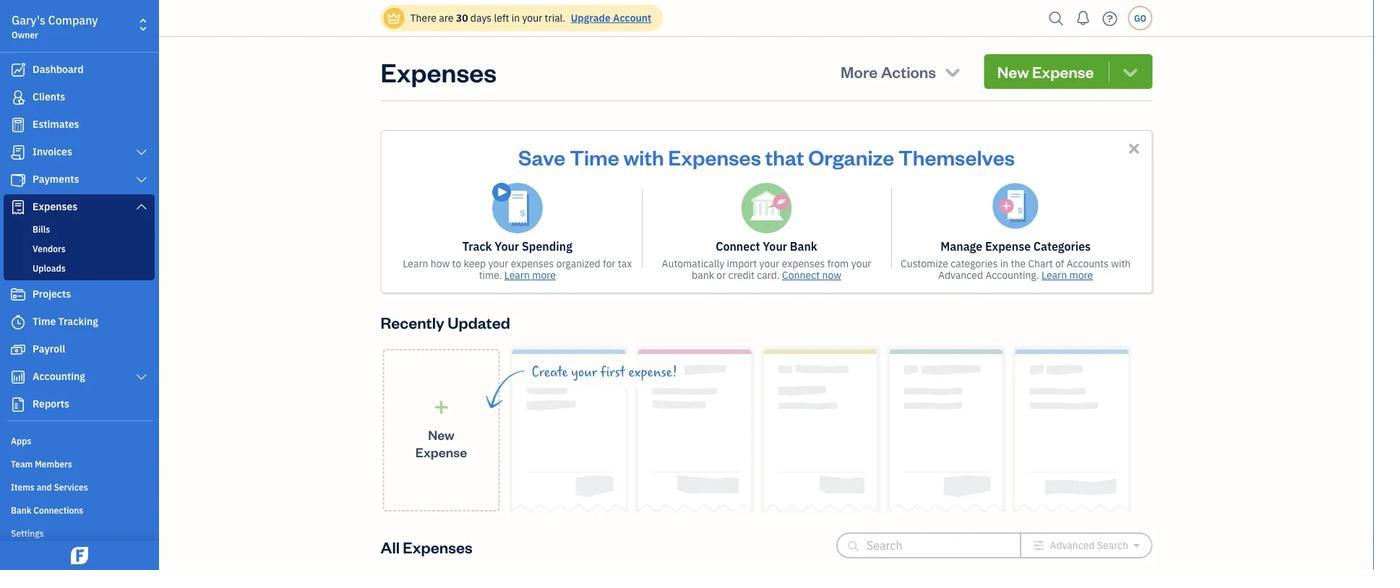 Task type: describe. For each thing, give the bounding box(es) containing it.
invoices link
[[4, 140, 155, 166]]

expense for manage expense categories image
[[985, 239, 1031, 254]]

notifications image
[[1072, 4, 1095, 33]]

estimates link
[[4, 112, 155, 138]]

vendors link
[[7, 240, 152, 257]]

project image
[[9, 288, 27, 302]]

gary's company owner
[[12, 13, 98, 40]]

payment image
[[9, 173, 27, 187]]

search image
[[1045, 8, 1068, 29]]

plus image
[[433, 400, 450, 415]]

expenses link
[[4, 194, 155, 221]]

manage expense categories
[[941, 239, 1091, 254]]

chevron large down image
[[135, 372, 148, 383]]

more for categories
[[1070, 269, 1093, 282]]

account
[[613, 11, 652, 25]]

manage expense categories image
[[993, 183, 1039, 229]]

bills link
[[7, 221, 152, 238]]

expenses left "that"
[[668, 143, 761, 170]]

crown image
[[386, 10, 402, 26]]

new expense inside button
[[998, 61, 1094, 82]]

new inside button
[[998, 61, 1029, 82]]

there
[[410, 11, 437, 25]]

expense for plus icon
[[416, 444, 467, 461]]

your for track
[[495, 239, 519, 254]]

accounting.
[[986, 269, 1039, 282]]

projects link
[[4, 282, 155, 308]]

in inside customize categories in the chart of accounts with advanced accounting.
[[1000, 257, 1009, 270]]

tracking
[[58, 315, 98, 328]]

bills
[[33, 223, 50, 235]]

projects
[[33, 287, 71, 301]]

learn for manage expense categories
[[1042, 269, 1067, 282]]

your inside learn how to keep your expenses organized for tax time.
[[488, 257, 508, 270]]

0 vertical spatial bank
[[790, 239, 818, 254]]

team members link
[[4, 453, 155, 474]]

to
[[452, 257, 461, 270]]

chart
[[1028, 257, 1053, 270]]

payroll
[[33, 342, 65, 356]]

chevrondown image for more actions
[[943, 61, 963, 82]]

accounting link
[[4, 364, 155, 390]]

payments link
[[4, 167, 155, 193]]

timer image
[[9, 315, 27, 330]]

client image
[[9, 90, 27, 105]]

time tracking link
[[4, 309, 155, 335]]

upgrade account link
[[568, 11, 652, 25]]

automatically import your expenses from your bank or credit card.
[[662, 257, 872, 282]]

updated
[[448, 312, 510, 333]]

chevron large down image for expenses
[[135, 201, 148, 213]]

customize categories in the chart of accounts with advanced accounting.
[[901, 257, 1131, 282]]

settings link
[[4, 522, 155, 544]]

team
[[11, 458, 33, 470]]

new expense button
[[984, 54, 1153, 89]]

keep
[[464, 257, 486, 270]]

expense inside button
[[1032, 61, 1094, 82]]

time tracking
[[33, 315, 98, 328]]

all
[[381, 537, 400, 557]]

trial.
[[545, 11, 566, 25]]

connect for connect your bank
[[716, 239, 760, 254]]

customize
[[901, 257, 948, 270]]

dashboard link
[[4, 57, 155, 83]]

chart image
[[9, 370, 27, 385]]

recently
[[381, 312, 444, 333]]

save
[[518, 143, 566, 170]]

Search text field
[[867, 534, 997, 557]]

import
[[727, 257, 757, 270]]

there are 30 days left in your trial. upgrade account
[[410, 11, 652, 25]]

freshbooks image
[[68, 547, 91, 565]]

and
[[37, 482, 52, 493]]

uploads
[[33, 262, 66, 274]]

left
[[494, 11, 509, 25]]

0 horizontal spatial in
[[512, 11, 520, 25]]

expense image
[[9, 200, 27, 215]]

expenses right all
[[403, 537, 473, 557]]

connect your bank image
[[741, 183, 792, 234]]

dashboard
[[33, 63, 84, 76]]

items and services link
[[4, 476, 155, 497]]

go button
[[1128, 6, 1153, 30]]

organized
[[556, 257, 601, 270]]

new expense button
[[984, 54, 1153, 89]]

apps
[[11, 435, 31, 447]]

how
[[431, 257, 450, 270]]

learn more for spending
[[504, 269, 556, 282]]

connections
[[33, 505, 83, 516]]

learn inside learn how to keep your expenses organized for tax time.
[[403, 257, 428, 270]]

track
[[463, 239, 492, 254]]

clients link
[[4, 85, 155, 111]]

your left first
[[571, 364, 597, 380]]

services
[[54, 482, 88, 493]]

for
[[603, 257, 616, 270]]

or
[[717, 269, 726, 282]]

now
[[822, 269, 841, 282]]

uploads link
[[7, 260, 152, 277]]

go
[[1134, 12, 1147, 24]]



Task type: locate. For each thing, give the bounding box(es) containing it.
1 horizontal spatial new
[[998, 61, 1029, 82]]

bank connections link
[[4, 499, 155, 521]]

all expenses
[[381, 537, 473, 557]]

credit
[[728, 269, 755, 282]]

1 vertical spatial bank
[[11, 505, 31, 516]]

gary's
[[12, 13, 45, 28]]

connect left now
[[782, 269, 820, 282]]

expense!
[[629, 364, 677, 380]]

2 chevrondown image from the left
[[1121, 61, 1140, 82]]

in right left
[[512, 11, 520, 25]]

1 horizontal spatial bank
[[790, 239, 818, 254]]

1 horizontal spatial expense
[[985, 239, 1031, 254]]

time right timer 'image' on the left bottom of page
[[33, 315, 56, 328]]

1 horizontal spatial more
[[1070, 269, 1093, 282]]

1 your from the left
[[495, 239, 519, 254]]

your left trial.
[[522, 11, 542, 25]]

that
[[765, 143, 804, 170]]

members
[[35, 458, 72, 470]]

1 horizontal spatial time
[[570, 143, 619, 170]]

go to help image
[[1099, 8, 1122, 29]]

accounting
[[33, 370, 85, 383]]

learn for track your spending
[[504, 269, 530, 282]]

expense down the search icon at the top of the page
[[1032, 61, 1094, 82]]

1 horizontal spatial learn more
[[1042, 269, 1093, 282]]

0 vertical spatial new
[[998, 61, 1029, 82]]

organize
[[809, 143, 894, 170]]

time inside time tracking link
[[33, 315, 56, 328]]

expense up the
[[985, 239, 1031, 254]]

reports
[[33, 397, 69, 411]]

expenses inside "main" element
[[33, 200, 78, 213]]

2 learn more from the left
[[1042, 269, 1093, 282]]

expense
[[1032, 61, 1094, 82], [985, 239, 1031, 254], [416, 444, 467, 461]]

1 vertical spatial connect
[[782, 269, 820, 282]]

first
[[601, 364, 625, 380]]

1 chevron large down image from the top
[[135, 147, 148, 158]]

chevron large down image inside expenses link
[[135, 201, 148, 213]]

save time with expenses that organize themselves
[[518, 143, 1015, 170]]

0 horizontal spatial bank
[[11, 505, 31, 516]]

1 horizontal spatial chevrondown image
[[1121, 61, 1140, 82]]

1 learn more from the left
[[504, 269, 556, 282]]

accounts
[[1067, 257, 1109, 270]]

bank inside "main" element
[[11, 505, 31, 516]]

of
[[1055, 257, 1064, 270]]

your right from
[[851, 257, 872, 270]]

0 vertical spatial expense
[[1032, 61, 1094, 82]]

expenses left from
[[782, 257, 825, 270]]

2 horizontal spatial expense
[[1032, 61, 1094, 82]]

chevron large down image down the "invoices" link
[[135, 174, 148, 186]]

0 horizontal spatial more
[[532, 269, 556, 282]]

2 more from the left
[[1070, 269, 1093, 282]]

payroll link
[[4, 337, 155, 363]]

more right "of"
[[1070, 269, 1093, 282]]

your
[[495, 239, 519, 254], [763, 239, 787, 254]]

dashboard image
[[9, 63, 27, 77]]

settings
[[11, 528, 44, 539]]

1 horizontal spatial learn
[[504, 269, 530, 282]]

0 horizontal spatial time
[[33, 315, 56, 328]]

the
[[1011, 257, 1026, 270]]

0 horizontal spatial chevrondown image
[[943, 61, 963, 82]]

1 vertical spatial chevron large down image
[[135, 174, 148, 186]]

categories
[[951, 257, 998, 270]]

new expense link
[[383, 349, 500, 512]]

0 horizontal spatial new
[[428, 426, 455, 443]]

2 vertical spatial chevron large down image
[[135, 201, 148, 213]]

in left the
[[1000, 257, 1009, 270]]

1 expenses from the left
[[511, 257, 554, 270]]

0 vertical spatial time
[[570, 143, 619, 170]]

categories
[[1034, 239, 1091, 254]]

2 vertical spatial expense
[[416, 444, 467, 461]]

main element
[[0, 0, 195, 570]]

connect for connect now
[[782, 269, 820, 282]]

chevron large down image up bills link
[[135, 201, 148, 213]]

expenses inside learn how to keep your expenses organized for tax time.
[[511, 257, 554, 270]]

expenses
[[381, 54, 497, 89], [668, 143, 761, 170], [33, 200, 78, 213], [403, 537, 473, 557]]

close image
[[1126, 140, 1143, 157]]

clients
[[33, 90, 65, 103]]

expenses down 'spending'
[[511, 257, 554, 270]]

expenses up "bills"
[[33, 200, 78, 213]]

0 horizontal spatial with
[[624, 143, 664, 170]]

1 horizontal spatial connect
[[782, 269, 820, 282]]

0 horizontal spatial new expense
[[416, 426, 467, 461]]

upgrade
[[571, 11, 611, 25]]

chevron large down image down estimates link
[[135, 147, 148, 158]]

2 your from the left
[[763, 239, 787, 254]]

chevrondown image inside new expense button
[[1121, 61, 1140, 82]]

chevron large down image
[[135, 147, 148, 158], [135, 174, 148, 186], [135, 201, 148, 213]]

create
[[532, 364, 568, 380]]

3 chevron large down image from the top
[[135, 201, 148, 213]]

from
[[828, 257, 849, 270]]

expenses inside automatically import your expenses from your bank or credit card.
[[782, 257, 825, 270]]

more actions button
[[828, 54, 976, 89]]

vendors
[[33, 243, 66, 254]]

time.
[[479, 269, 502, 282]]

1 chevrondown image from the left
[[943, 61, 963, 82]]

0 vertical spatial in
[[512, 11, 520, 25]]

report image
[[9, 398, 27, 412]]

chevrondown image for new expense
[[1121, 61, 1140, 82]]

company
[[48, 13, 98, 28]]

expenses
[[511, 257, 554, 270], [782, 257, 825, 270]]

estimates
[[33, 117, 79, 131]]

chevrondown image down go "dropdown button"
[[1121, 61, 1140, 82]]

learn more down the categories
[[1042, 269, 1093, 282]]

with inside customize categories in the chart of accounts with advanced accounting.
[[1111, 257, 1131, 270]]

chevrondown image right actions
[[943, 61, 963, 82]]

actions
[[881, 61, 936, 82]]

bank down items
[[11, 505, 31, 516]]

are
[[439, 11, 454, 25]]

invoice image
[[9, 145, 27, 160]]

more
[[841, 61, 878, 82]]

chevron large down image for payments
[[135, 174, 148, 186]]

learn left how
[[403, 257, 428, 270]]

expenses down are
[[381, 54, 497, 89]]

0 vertical spatial chevron large down image
[[135, 147, 148, 158]]

1 vertical spatial new
[[428, 426, 455, 443]]

themselves
[[899, 143, 1015, 170]]

reports link
[[4, 392, 155, 418]]

learn
[[403, 257, 428, 270], [504, 269, 530, 282], [1042, 269, 1067, 282]]

bank connections
[[11, 505, 83, 516]]

1 vertical spatial new expense
[[416, 426, 467, 461]]

expense down plus icon
[[416, 444, 467, 461]]

more down 'spending'
[[532, 269, 556, 282]]

1 vertical spatial expense
[[985, 239, 1031, 254]]

track your spending image
[[492, 183, 543, 234]]

learn more down track your spending
[[504, 269, 556, 282]]

0 vertical spatial new expense
[[998, 61, 1094, 82]]

1 more from the left
[[532, 269, 556, 282]]

30
[[456, 11, 468, 25]]

chevrondown image inside more actions dropdown button
[[943, 61, 963, 82]]

your right keep on the top of page
[[488, 257, 508, 270]]

in
[[512, 11, 520, 25], [1000, 257, 1009, 270]]

team members
[[11, 458, 72, 470]]

connect
[[716, 239, 760, 254], [782, 269, 820, 282]]

bank
[[692, 269, 714, 282]]

bank
[[790, 239, 818, 254], [11, 505, 31, 516]]

1 horizontal spatial in
[[1000, 257, 1009, 270]]

0 horizontal spatial expense
[[416, 444, 467, 461]]

automatically
[[662, 257, 725, 270]]

2 horizontal spatial learn
[[1042, 269, 1067, 282]]

tax
[[618, 257, 632, 270]]

recently updated
[[381, 312, 510, 333]]

your up automatically import your expenses from your bank or credit card.
[[763, 239, 787, 254]]

your for connect
[[763, 239, 787, 254]]

apps link
[[4, 429, 155, 451]]

learn right time.
[[504, 269, 530, 282]]

0 horizontal spatial your
[[495, 239, 519, 254]]

1 vertical spatial with
[[1111, 257, 1131, 270]]

items
[[11, 482, 35, 493]]

owner
[[12, 29, 38, 40]]

1 vertical spatial in
[[1000, 257, 1009, 270]]

learn more for categories
[[1042, 269, 1093, 282]]

1 vertical spatial time
[[33, 315, 56, 328]]

1 horizontal spatial with
[[1111, 257, 1131, 270]]

advanced
[[938, 269, 983, 282]]

learn more
[[504, 269, 556, 282], [1042, 269, 1093, 282]]

2 chevron large down image from the top
[[135, 174, 148, 186]]

days
[[471, 11, 492, 25]]

your down connect your bank
[[760, 257, 780, 270]]

1 horizontal spatial your
[[763, 239, 787, 254]]

card.
[[757, 269, 780, 282]]

connect up import
[[716, 239, 760, 254]]

more for spending
[[532, 269, 556, 282]]

money image
[[9, 343, 27, 357]]

2 expenses from the left
[[782, 257, 825, 270]]

0 horizontal spatial expenses
[[511, 257, 554, 270]]

new expense
[[998, 61, 1094, 82], [416, 426, 467, 461]]

0 horizontal spatial connect
[[716, 239, 760, 254]]

payments
[[33, 172, 79, 186]]

time right save
[[570, 143, 619, 170]]

learn down the categories
[[1042, 269, 1067, 282]]

your
[[522, 11, 542, 25], [488, 257, 508, 270], [760, 257, 780, 270], [851, 257, 872, 270], [571, 364, 597, 380]]

0 horizontal spatial learn more
[[504, 269, 556, 282]]

more actions
[[841, 61, 936, 82]]

chevrondown image
[[943, 61, 963, 82], [1121, 61, 1140, 82]]

new inside new expense
[[428, 426, 455, 443]]

0 vertical spatial with
[[624, 143, 664, 170]]

manage
[[941, 239, 983, 254]]

bank up connect now
[[790, 239, 818, 254]]

new
[[998, 61, 1029, 82], [428, 426, 455, 443]]

new expense down the search icon at the top of the page
[[998, 61, 1094, 82]]

1 horizontal spatial new expense
[[998, 61, 1094, 82]]

new expense down plus icon
[[416, 426, 467, 461]]

1 horizontal spatial expenses
[[782, 257, 825, 270]]

0 horizontal spatial learn
[[403, 257, 428, 270]]

chevron large down image for invoices
[[135, 147, 148, 158]]

0 vertical spatial connect
[[716, 239, 760, 254]]

estimate image
[[9, 118, 27, 132]]

with
[[624, 143, 664, 170], [1111, 257, 1131, 270]]

create your first expense!
[[532, 364, 677, 380]]

items and services
[[11, 482, 88, 493]]

your up learn how to keep your expenses organized for tax time.
[[495, 239, 519, 254]]



Task type: vqa. For each thing, say whether or not it's contained in the screenshot.
Talk
no



